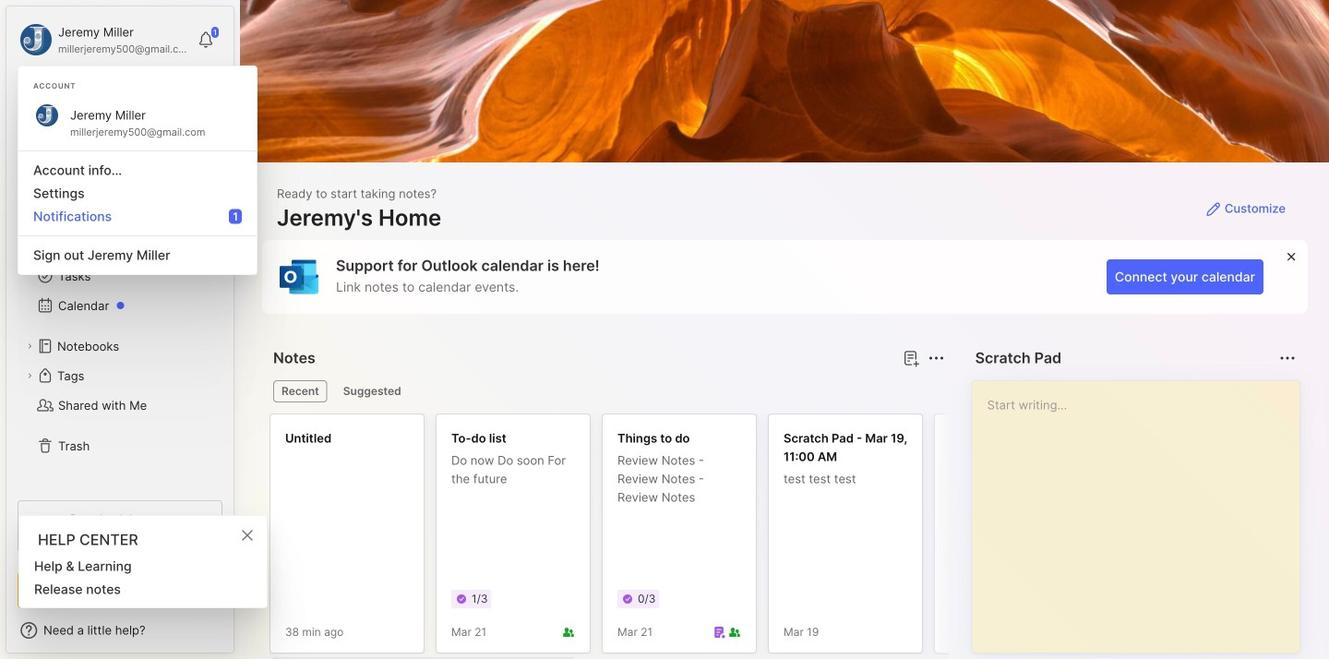 Task type: locate. For each thing, give the bounding box(es) containing it.
tree
[[6, 180, 234, 484]]

WHAT'S NEW field
[[6, 616, 234, 645]]

row group
[[270, 414, 1329, 659]]

Account field
[[18, 21, 188, 58]]

dropdown list menu
[[18, 143, 257, 267], [19, 555, 267, 601]]

expand notebooks image
[[24, 341, 35, 352]]

2 tab from the left
[[335, 380, 410, 402]]

tab list
[[273, 380, 942, 402]]

0 horizontal spatial tab
[[273, 380, 327, 402]]

1 tab from the left
[[273, 380, 327, 402]]

None search field
[[51, 91, 198, 114]]

tab
[[273, 380, 327, 402], [335, 380, 410, 402]]

tree inside main element
[[6, 180, 234, 484]]

Start writing… text field
[[987, 381, 1299, 638]]

0 vertical spatial dropdown list menu
[[18, 143, 257, 267]]

1 horizontal spatial tab
[[335, 380, 410, 402]]

Search text field
[[51, 94, 198, 112]]



Task type: vqa. For each thing, say whether or not it's contained in the screenshot.
Note Window element
no



Task type: describe. For each thing, give the bounding box(es) containing it.
expand tags image
[[24, 370, 35, 381]]

main element
[[0, 0, 240, 659]]

none search field inside main element
[[51, 91, 198, 114]]

more actions image
[[1277, 347, 1299, 369]]

click to collapse image
[[233, 625, 247, 647]]

1 vertical spatial dropdown list menu
[[19, 555, 267, 601]]

More actions field
[[1275, 345, 1301, 371]]



